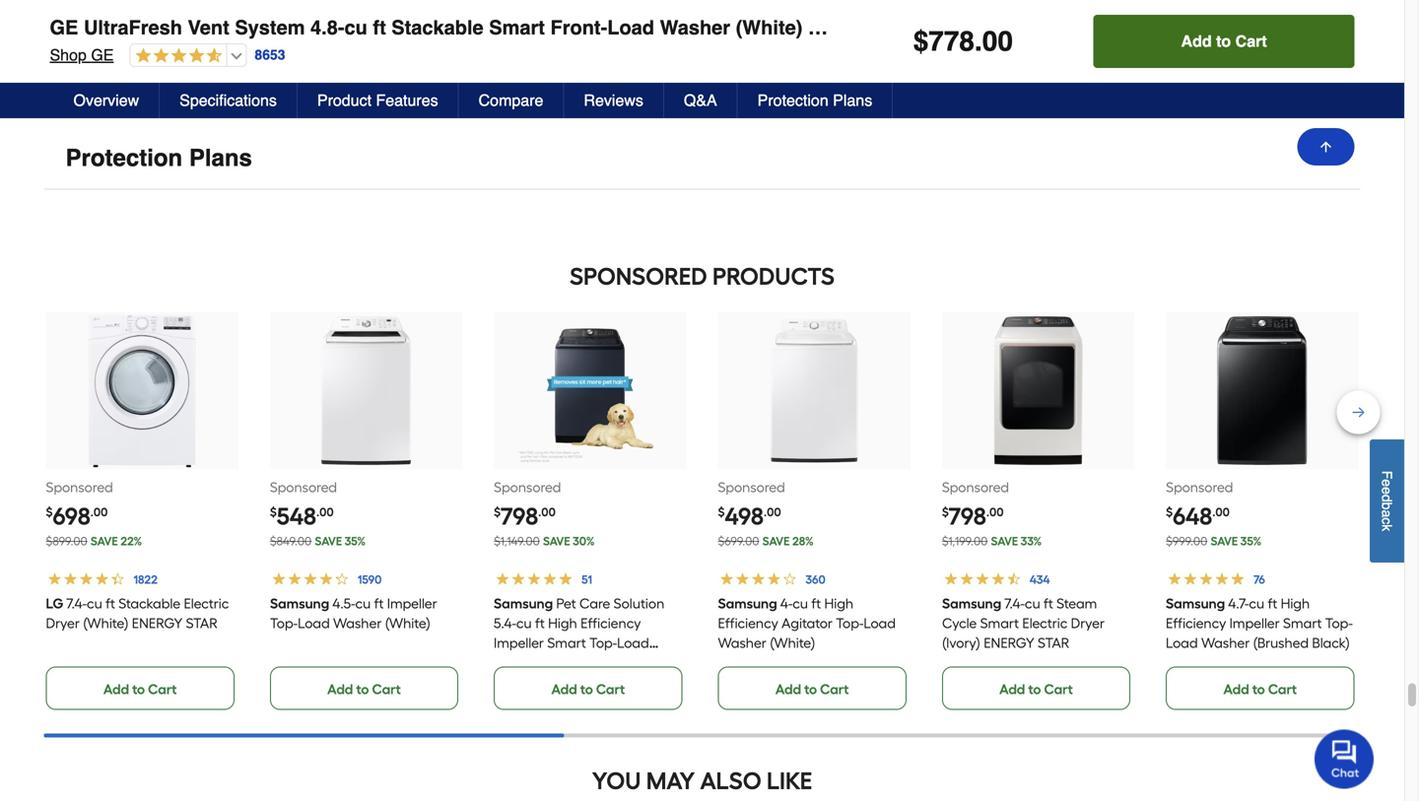 Task type: describe. For each thing, give the bounding box(es) containing it.
product features
[[317, 91, 438, 109]]

chat invite button image
[[1315, 729, 1375, 789]]

cu inside pet care solution 5.4-cu ft high efficiency impeller smart top-load washer (brushed navy) energy star
[[517, 615, 532, 632]]

$ 498 .00
[[718, 502, 781, 531]]

35% for 548
[[345, 534, 366, 549]]

$699.00
[[718, 534, 759, 549]]

smart inside 7.4-cu ft steam cycle smart electric dryer (ivory) energy star
[[980, 615, 1019, 632]]

washer inside pet care solution 5.4-cu ft high efficiency impeller smart top-load washer (brushed navy) energy star
[[494, 655, 543, 671]]

products
[[713, 262, 835, 291]]

.
[[975, 26, 982, 57]]

dryer inside the 7.4-cu ft stackable electric dryer (white) energy star
[[46, 615, 80, 632]]

samsung 7.4-cu ft steam cycle smart electric dryer (ivory) energy star image
[[961, 314, 1115, 468]]

arrow up image
[[1318, 139, 1334, 155]]

reviews
[[584, 91, 644, 109]]

samsung for load
[[270, 595, 329, 612]]

high for 648
[[1281, 595, 1310, 612]]

you may also like
[[592, 767, 812, 795]]

efficiency for 648
[[1166, 615, 1227, 632]]

$ for 4.7-cu ft high efficiency impeller smart top- load washer (brushed black)
[[1166, 505, 1173, 519]]

compare button
[[459, 83, 564, 118]]

0 vertical spatial protection plans button
[[738, 83, 893, 118]]

$849.00
[[270, 534, 312, 549]]

2 e from the top
[[1379, 487, 1395, 495]]

ge ultrafresh vent system 4.8-cu ft stackable smart front-load washer (white) energy star
[[50, 16, 949, 39]]

2 798 list item from the left
[[942, 312, 1135, 710]]

548 list item
[[270, 312, 462, 710]]

10
[[706, 23, 724, 41]]

d
[[1379, 495, 1395, 502]]

load inside pet care solution 5.4-cu ft high efficiency impeller smart top-load washer (brushed navy) energy star
[[617, 635, 649, 652]]

ft right '4.8-'
[[373, 16, 386, 39]]

498 list item
[[718, 312, 911, 710]]

add to cart for pet care solution 5.4-cu ft high efficiency impeller smart top-load washer (brushed navy) energy star
[[551, 681, 625, 698]]

care
[[580, 595, 611, 612]]

$ 648 .00
[[1166, 502, 1230, 531]]

you
[[592, 767, 641, 795]]

22%
[[120, 534, 142, 549]]

black)
[[1312, 635, 1350, 652]]

specifications button
[[160, 83, 298, 118]]

to inside button
[[1216, 32, 1231, 50]]

(brushed inside pet care solution 5.4-cu ft high efficiency impeller smart top-load washer (brushed navy) energy star
[[546, 655, 601, 671]]

548
[[277, 502, 316, 531]]

high inside pet care solution 5.4-cu ft high efficiency impeller smart top-load washer (brushed navy) energy star
[[548, 615, 577, 632]]

q&a
[[684, 91, 717, 109]]

1 horizontal spatial protection
[[758, 91, 829, 109]]

samsung pet care solution 5.4-cu ft high efficiency impeller smart top-load washer (brushed navy) energy star image
[[513, 314, 667, 468]]

$ 798 .00 for pet care solution 5.4-cu ft high efficiency impeller smart top-load washer (brushed navy) energy star
[[494, 502, 556, 531]]

overview
[[73, 91, 139, 109]]

energy inside pet care solution 5.4-cu ft high efficiency impeller smart top-load washer (brushed navy) energy star
[[494, 674, 545, 691]]

also
[[700, 767, 762, 795]]

cart for 4.5-cu ft impeller top-load washer (white)
[[372, 681, 401, 698]]

product
[[317, 91, 372, 109]]

cart for 7.4-cu ft stackable electric dryer (white) energy star
[[148, 681, 177, 698]]

product features button
[[298, 83, 459, 118]]

35% for 648
[[1241, 534, 1262, 549]]

$999.00
[[1166, 534, 1208, 549]]

add for 4.7-cu ft high efficiency impeller smart top- load washer (brushed black)
[[1224, 681, 1249, 698]]

sponsored products
[[570, 262, 835, 291]]

cycle
[[942, 615, 977, 632]]

save for impeller
[[1211, 534, 1238, 549]]

1 vertical spatial protection plans button
[[44, 128, 1361, 190]]

4-cu ft high efficiency agitator top-load washer (white)
[[718, 595, 896, 652]]

8653
[[255, 47, 285, 63]]

top- inside 4-cu ft high efficiency agitator top-load washer (white)
[[836, 615, 864, 632]]

$ for 4-cu ft high efficiency agitator top-load washer (white)
[[718, 505, 725, 519]]

overview button
[[54, 83, 160, 118]]

7.4-cu ft stackable electric dryer (white) energy star
[[46, 595, 229, 632]]

features
[[376, 91, 438, 109]]

chevron down image
[[1319, 148, 1339, 168]]

sponsored for 7.4-cu ft steam cycle smart electric dryer (ivory) energy star
[[942, 479, 1009, 496]]

add inside button
[[1181, 32, 1212, 50]]

ft for 648
[[1268, 595, 1278, 612]]

show 10 more
[[660, 23, 766, 41]]

$ 778 . 00
[[913, 26, 1013, 57]]

4-
[[780, 595, 793, 612]]

add for 7.4-cu ft stackable electric dryer (white) energy star
[[103, 681, 129, 698]]

30%
[[573, 534, 595, 549]]

high for 498
[[824, 595, 854, 612]]

efficiency for 498
[[718, 615, 778, 632]]

add to cart for 4-cu ft high efficiency agitator top-load washer (white)
[[776, 681, 849, 698]]

reviews button
[[564, 83, 664, 118]]

ultrafresh
[[84, 16, 182, 39]]

7.4- for 698
[[66, 595, 87, 612]]

cu for 798
[[1025, 595, 1040, 612]]

$899.00
[[46, 534, 87, 549]]

.00 for 7.4-cu ft stackable electric dryer (white) energy star
[[90, 505, 108, 519]]

$ for 7.4-cu ft stackable electric dryer (white) energy star
[[46, 505, 53, 519]]

system
[[235, 16, 305, 39]]

a
[[1379, 510, 1395, 518]]

1 vertical spatial ge
[[91, 46, 114, 64]]

to for 7.4-cu ft steam cycle smart electric dryer (ivory) energy star
[[1028, 681, 1041, 698]]

add to cart for 7.4-cu ft stackable electric dryer (white) energy star
[[103, 681, 177, 698]]

shop ge
[[50, 46, 114, 64]]

798 for pet care solution 5.4-cu ft high efficiency impeller smart top-load washer (brushed navy) energy star
[[501, 502, 538, 531]]

33%
[[1021, 534, 1042, 549]]

28%
[[792, 534, 814, 549]]

$1,149.00
[[494, 534, 540, 549]]

sponsored inside southdeep products heading
[[570, 262, 707, 291]]

sponsored for 4.7-cu ft high efficiency impeller smart top- load washer (brushed black)
[[1166, 479, 1233, 496]]

vent
[[188, 16, 229, 39]]

cart for 4-cu ft high efficiency agitator top-load washer (white)
[[820, 681, 849, 698]]

top- inside pet care solution 5.4-cu ft high efficiency impeller smart top-load washer (brushed navy) energy star
[[590, 635, 617, 652]]

ft inside pet care solution 5.4-cu ft high efficiency impeller smart top-load washer (brushed navy) energy star
[[535, 615, 545, 632]]

.00 for 7.4-cu ft steam cycle smart electric dryer (ivory) energy star
[[986, 505, 1004, 519]]

electric inside 7.4-cu ft steam cycle smart electric dryer (ivory) energy star
[[1022, 615, 1068, 632]]

pet
[[556, 595, 576, 612]]

impeller inside 4.7-cu ft high efficiency impeller smart top- load washer (brushed black)
[[1230, 615, 1280, 632]]

0 vertical spatial protection plans
[[758, 91, 872, 109]]

load inside 4.5-cu ft impeller top-load washer (white)
[[298, 615, 330, 632]]

4.7-
[[1229, 595, 1249, 612]]

top- inside 4.5-cu ft impeller top-load washer (white)
[[270, 615, 298, 632]]

4.7-cu ft high efficiency impeller smart top- load washer (brushed black)
[[1166, 595, 1353, 652]]

steam
[[1057, 595, 1097, 612]]

to for pet care solution 5.4-cu ft high efficiency impeller smart top-load washer (brushed navy) energy star
[[580, 681, 593, 698]]

samsung for impeller
[[1166, 595, 1226, 612]]

ft for 548
[[374, 595, 384, 612]]

4.5-cu ft impeller top-load washer (white)
[[270, 595, 437, 632]]

sponsored for pet care solution 5.4-cu ft high efficiency impeller smart top-load washer (brushed navy) energy star
[[494, 479, 561, 496]]

southdeep products heading
[[44, 257, 1361, 296]]

f
[[1379, 471, 1395, 479]]

specifications
[[180, 91, 277, 109]]

4.8-
[[311, 16, 344, 39]]

sponsored for 7.4-cu ft stackable electric dryer (white) energy star
[[46, 479, 113, 496]]

more
[[728, 23, 766, 41]]

pet care solution 5.4-cu ft high efficiency impeller smart top-load washer (brushed navy) energy star
[[494, 595, 665, 691]]

star inside the 7.4-cu ft stackable electric dryer (white) energy star
[[186, 615, 218, 632]]

$849.00 save 35%
[[270, 534, 366, 549]]

0 vertical spatial ge
[[50, 16, 78, 39]]

dryer inside 7.4-cu ft steam cycle smart electric dryer (ivory) energy star
[[1071, 615, 1105, 632]]

c
[[1379, 518, 1395, 524]]

k
[[1379, 524, 1395, 531]]

4.6 stars image
[[131, 47, 222, 66]]

$1,199.00
[[942, 534, 988, 549]]

add for 4.5-cu ft impeller top-load washer (white)
[[327, 681, 353, 698]]

1 horizontal spatial stackable
[[392, 16, 484, 39]]

energy inside 7.4-cu ft steam cycle smart electric dryer (ivory) energy star
[[984, 635, 1034, 652]]

lg
[[46, 595, 63, 612]]

shop
[[50, 46, 87, 64]]

front-
[[550, 16, 607, 39]]

save for load
[[315, 534, 342, 549]]



Task type: vqa. For each thing, say whether or not it's contained in the screenshot.
the Delivery to 20166
no



Task type: locate. For each thing, give the bounding box(es) containing it.
cart inside 498 list item
[[820, 681, 849, 698]]

add to cart inside button
[[1181, 32, 1267, 50]]

efficiency inside pet care solution 5.4-cu ft high efficiency impeller smart top-load washer (brushed navy) energy star
[[581, 615, 641, 632]]

4 add to cart link from the left
[[718, 667, 907, 710]]

ft inside 4-cu ft high efficiency agitator top-load washer (white)
[[812, 595, 821, 612]]

0 vertical spatial protection
[[758, 91, 829, 109]]

$ 798 .00
[[494, 502, 556, 531], [942, 502, 1004, 531]]

samsung left the 4.5-
[[270, 595, 329, 612]]

cu down the $999.00 save 35%
[[1249, 595, 1265, 612]]

5.4-
[[494, 615, 517, 632]]

high up agitator
[[824, 595, 854, 612]]

0 horizontal spatial 798
[[501, 502, 538, 531]]

6 .00 from the left
[[1213, 505, 1230, 519]]

$ 798 .00 for 7.4-cu ft steam cycle smart electric dryer (ivory) energy star
[[942, 502, 1004, 531]]

sponsored inside 498 list item
[[718, 479, 785, 496]]

add to cart inside "698" list item
[[103, 681, 177, 698]]

impeller right the 4.5-
[[387, 595, 437, 612]]

load inside 4.7-cu ft high efficiency impeller smart top- load washer (brushed black)
[[1166, 635, 1198, 652]]

dryer down the 'lg'
[[46, 615, 80, 632]]

samsung
[[270, 595, 329, 612], [494, 595, 553, 612], [718, 595, 777, 612], [942, 595, 1001, 612], [1166, 595, 1226, 612]]

ft up agitator
[[812, 595, 821, 612]]

.00 up the $999.00 save 35%
[[1213, 505, 1230, 519]]

show
[[660, 23, 702, 41]]

3 .00 from the left
[[538, 505, 556, 519]]

ge right shop
[[91, 46, 114, 64]]

0 horizontal spatial 798 list item
[[494, 312, 686, 710]]

1 vertical spatial protection
[[66, 144, 183, 172]]

0 horizontal spatial protection
[[66, 144, 183, 172]]

cu for 698
[[87, 595, 102, 612]]

to for 4-cu ft high efficiency agitator top-load washer (white)
[[804, 681, 817, 698]]

$ up "$849.00"
[[270, 505, 277, 519]]

impeller
[[387, 595, 437, 612], [1230, 615, 1280, 632], [494, 635, 544, 652]]

0 horizontal spatial dryer
[[46, 615, 80, 632]]

1 vertical spatial plans
[[189, 144, 252, 172]]

samsung left '4.7-'
[[1166, 595, 1226, 612]]

to inside 548 list item
[[356, 681, 369, 698]]

save left the 30%
[[543, 534, 570, 549]]

648
[[1173, 502, 1213, 531]]

$1,199.00 save 33%
[[942, 534, 1042, 549]]

4 .00 from the left
[[764, 505, 781, 519]]

$ up $999.00 in the right of the page
[[1166, 505, 1173, 519]]

ft right the 'lg'
[[106, 595, 115, 612]]

1 horizontal spatial 798 list item
[[942, 312, 1135, 710]]

1 vertical spatial impeller
[[1230, 615, 1280, 632]]

add to cart link for high
[[494, 667, 683, 710]]

cart for 4.7-cu ft high efficiency impeller smart top- load washer (brushed black)
[[1268, 681, 1297, 698]]

high inside 4-cu ft high efficiency agitator top-load washer (white)
[[824, 595, 854, 612]]

698 list item
[[46, 312, 238, 710]]

(white) inside the 7.4-cu ft stackable electric dryer (white) energy star
[[83, 615, 129, 632]]

dryer down steam
[[1071, 615, 1105, 632]]

.00 for 4.5-cu ft impeller top-load washer (white)
[[316, 505, 334, 519]]

.00 inside the $ 648 .00
[[1213, 505, 1230, 519]]

load
[[607, 16, 654, 39], [298, 615, 330, 632], [864, 615, 896, 632], [617, 635, 649, 652], [1166, 635, 1198, 652]]

stackable up the features
[[392, 16, 484, 39]]

compare
[[479, 91, 544, 109]]

$1,149.00 save 30%
[[494, 534, 595, 549]]

1 efficiency from the left
[[581, 615, 641, 632]]

(white)
[[736, 16, 803, 39], [83, 615, 129, 632], [385, 615, 430, 632], [770, 635, 815, 652]]

add to cart link for washer
[[270, 667, 458, 710]]

cu for 498
[[793, 595, 808, 612]]

sponsored inside 548 list item
[[270, 479, 337, 496]]

add to cart link inside "698" list item
[[46, 667, 234, 710]]

0 vertical spatial impeller
[[387, 595, 437, 612]]

$ 548 .00
[[270, 502, 334, 531]]

cu right the 'lg'
[[87, 595, 102, 612]]

save down the $ 648 .00
[[1211, 534, 1238, 549]]

save inside 498 list item
[[763, 534, 790, 549]]

1 vertical spatial stackable
[[119, 595, 180, 612]]

top- up navy)
[[590, 635, 617, 652]]

0 vertical spatial stackable
[[392, 16, 484, 39]]

$ for 4.5-cu ft impeller top-load washer (white)
[[270, 505, 277, 519]]

2 samsung from the left
[[494, 595, 553, 612]]

protection plans button down more
[[738, 83, 893, 118]]

cu down $1,149.00
[[517, 615, 532, 632]]

add to cart inside 648 list item
[[1224, 681, 1297, 698]]

0 horizontal spatial impeller
[[387, 595, 437, 612]]

1 e from the top
[[1379, 479, 1395, 487]]

save for dryer
[[91, 534, 118, 549]]

3 samsung from the left
[[718, 595, 777, 612]]

.00 inside '$ 548 .00'
[[316, 505, 334, 519]]

e up d
[[1379, 479, 1395, 487]]

top- inside 4.7-cu ft high efficiency impeller smart top- load washer (brushed black)
[[1326, 615, 1353, 632]]

2 save from the left
[[315, 534, 342, 549]]

0 horizontal spatial high
[[548, 615, 577, 632]]

add for 7.4-cu ft steam cycle smart electric dryer (ivory) energy star
[[1000, 681, 1025, 698]]

ft inside 4.5-cu ft impeller top-load washer (white)
[[374, 595, 384, 612]]

$ for 7.4-cu ft steam cycle smart electric dryer (ivory) energy star
[[942, 505, 949, 519]]

may
[[646, 767, 695, 795]]

stackable inside the 7.4-cu ft stackable electric dryer (white) energy star
[[119, 595, 180, 612]]

plus image
[[639, 24, 655, 40]]

cart inside "698" list item
[[148, 681, 177, 698]]

0 horizontal spatial ge
[[50, 16, 78, 39]]

efficiency down $999.00 in the right of the page
[[1166, 615, 1227, 632]]

add to cart link for electric
[[942, 667, 1131, 710]]

smart inside pet care solution 5.4-cu ft high efficiency impeller smart top-load washer (brushed navy) energy star
[[548, 635, 586, 652]]

add to cart inside 498 list item
[[776, 681, 849, 698]]

cu up product
[[344, 16, 368, 39]]

2 35% from the left
[[1241, 534, 1262, 549]]

b
[[1379, 502, 1395, 510]]

1 horizontal spatial $ 798 .00
[[942, 502, 1004, 531]]

to for 4.5-cu ft impeller top-load washer (white)
[[356, 681, 369, 698]]

energy inside the 7.4-cu ft stackable electric dryer (white) energy star
[[132, 615, 183, 632]]

cu left steam
[[1025, 595, 1040, 612]]

ft left steam
[[1044, 595, 1053, 612]]

samsung left the 4-
[[718, 595, 777, 612]]

cu inside 4.5-cu ft impeller top-load washer (white)
[[355, 595, 371, 612]]

3 efficiency from the left
[[1166, 615, 1227, 632]]

add to cart link for top-
[[718, 667, 907, 710]]

$ up $899.00
[[46, 505, 53, 519]]

cu inside 4.7-cu ft high efficiency impeller smart top- load washer (brushed black)
[[1249, 595, 1265, 612]]

1 .00 from the left
[[90, 505, 108, 519]]

high down pet
[[548, 615, 577, 632]]

add to cart
[[1181, 32, 1267, 50], [103, 681, 177, 698], [327, 681, 401, 698], [551, 681, 625, 698], [776, 681, 849, 698], [1000, 681, 1073, 698], [1224, 681, 1297, 698]]

solution
[[614, 595, 665, 612]]

save for agitator
[[763, 534, 790, 549]]

0 horizontal spatial $ 798 .00
[[494, 502, 556, 531]]

.00 up $899.00 save 22%
[[90, 505, 108, 519]]

washer inside 4.5-cu ft impeller top-load washer (white)
[[333, 615, 382, 632]]

sponsored for 4.5-cu ft impeller top-load washer (white)
[[270, 479, 337, 496]]

1 horizontal spatial dryer
[[1071, 615, 1105, 632]]

add to cart link
[[46, 667, 234, 710], [270, 667, 458, 710], [494, 667, 683, 710], [718, 667, 907, 710], [942, 667, 1131, 710], [1166, 667, 1355, 710]]

.00 for 4.7-cu ft high efficiency impeller smart top- load washer (brushed black)
[[1213, 505, 1230, 519]]

samsung for smart
[[942, 595, 1001, 612]]

samsung 4-cu ft high efficiency agitator top-load washer (white) image
[[737, 314, 891, 468]]

save for ft
[[543, 534, 570, 549]]

0 horizontal spatial 35%
[[345, 534, 366, 549]]

efficiency down care
[[581, 615, 641, 632]]

cart inside button
[[1236, 32, 1267, 50]]

smart up the black)
[[1283, 615, 1322, 632]]

798 up $1,199.00 at the bottom
[[949, 502, 986, 531]]

$ inside $ 498 .00
[[718, 505, 725, 519]]

ft for 498
[[812, 595, 821, 612]]

0 horizontal spatial stackable
[[119, 595, 180, 612]]

dryer
[[46, 615, 80, 632], [1071, 615, 1105, 632]]

top- up the black)
[[1326, 615, 1353, 632]]

5 .00 from the left
[[986, 505, 1004, 519]]

00
[[982, 26, 1013, 57]]

7.4-
[[66, 595, 87, 612], [1004, 595, 1025, 612]]

(brushed inside 4.7-cu ft high efficiency impeller smart top- load washer (brushed black)
[[1254, 635, 1309, 652]]

$ 798 .00 up $1,149.00
[[494, 502, 556, 531]]

2 horizontal spatial impeller
[[1230, 615, 1280, 632]]

7.4- inside the 7.4-cu ft stackable electric dryer (white) energy star
[[66, 595, 87, 612]]

35% up the 4.5-
[[345, 534, 366, 549]]

0 vertical spatial (brushed
[[1254, 635, 1309, 652]]

498
[[725, 502, 764, 531]]

add to cart link for (white)
[[46, 667, 234, 710]]

1 horizontal spatial efficiency
[[718, 615, 778, 632]]

35% inside 548 list item
[[345, 534, 366, 549]]

35% up '4.7-'
[[1241, 534, 1262, 549]]

to inside 648 list item
[[1252, 681, 1265, 698]]

$ inside the $ 648 .00
[[1166, 505, 1173, 519]]

(ivory)
[[942, 635, 980, 652]]

2 horizontal spatial high
[[1281, 595, 1310, 612]]

load inside 4-cu ft high efficiency agitator top-load washer (white)
[[864, 615, 896, 632]]

698
[[53, 502, 90, 531]]

impeller inside pet care solution 5.4-cu ft high efficiency impeller smart top-load washer (brushed navy) energy star
[[494, 635, 544, 652]]

4 samsung from the left
[[942, 595, 1001, 612]]

cart for pet care solution 5.4-cu ft high efficiency impeller smart top-load washer (brushed navy) energy star
[[596, 681, 625, 698]]

.00 for pet care solution 5.4-cu ft high efficiency impeller smart top-load washer (brushed navy) energy star
[[538, 505, 556, 519]]

$ 798 .00 up $1,199.00 at the bottom
[[942, 502, 1004, 531]]

798 up $1,149.00
[[501, 502, 538, 531]]

add inside 498 list item
[[776, 681, 801, 698]]

(brushed left the black)
[[1254, 635, 1309, 652]]

798 for 7.4-cu ft steam cycle smart electric dryer (ivory) energy star
[[949, 502, 986, 531]]

save left 28%
[[763, 534, 790, 549]]

.00 up $1,199.00 save 33%
[[986, 505, 1004, 519]]

cart for 7.4-cu ft steam cycle smart electric dryer (ivory) energy star
[[1044, 681, 1073, 698]]

1 horizontal spatial impeller
[[494, 635, 544, 652]]

star inside pet care solution 5.4-cu ft high efficiency impeller smart top-load washer (brushed navy) energy star
[[548, 674, 580, 691]]

ft inside the 7.4-cu ft stackable electric dryer (white) energy star
[[106, 595, 115, 612]]

high right '4.7-'
[[1281, 595, 1310, 612]]

washer
[[660, 16, 730, 39], [333, 615, 382, 632], [718, 635, 767, 652], [1202, 635, 1250, 652], [494, 655, 543, 671]]

to inside 498 list item
[[804, 681, 817, 698]]

add to cart link down the 7.4-cu ft stackable electric dryer (white) energy star
[[46, 667, 234, 710]]

sponsored inside "698" list item
[[46, 479, 113, 496]]

7.4-cu ft steam cycle smart electric dryer (ivory) energy star
[[942, 595, 1105, 652]]

add for pet care solution 5.4-cu ft high efficiency impeller smart top-load washer (brushed navy) energy star
[[551, 681, 577, 698]]

samsung inside 648 list item
[[1166, 595, 1226, 612]]

4 save from the left
[[763, 534, 790, 549]]

ge
[[50, 16, 78, 39], [91, 46, 114, 64]]

1 vertical spatial protection plans
[[66, 144, 252, 172]]

.00 up $699.00 save 28%
[[764, 505, 781, 519]]

navy)
[[605, 655, 641, 671]]

add to cart link for smart
[[1166, 667, 1355, 710]]

add to cart button
[[1094, 15, 1355, 68]]

e up b
[[1379, 487, 1395, 495]]

like
[[767, 767, 812, 795]]

efficiency
[[581, 615, 641, 632], [718, 615, 778, 632], [1166, 615, 1227, 632]]

2 .00 from the left
[[316, 505, 334, 519]]

protection down overview 'button' in the left of the page
[[66, 144, 183, 172]]

add
[[1181, 32, 1212, 50], [103, 681, 129, 698], [327, 681, 353, 698], [551, 681, 577, 698], [776, 681, 801, 698], [1000, 681, 1025, 698], [1224, 681, 1249, 698]]

ft
[[373, 16, 386, 39], [106, 595, 115, 612], [374, 595, 384, 612], [812, 595, 821, 612], [1044, 595, 1053, 612], [1268, 595, 1278, 612], [535, 615, 545, 632]]

smart down pet
[[548, 635, 586, 652]]

cart inside 548 list item
[[372, 681, 401, 698]]

$ inside '$ 548 .00'
[[270, 505, 277, 519]]

1 horizontal spatial plans
[[833, 91, 872, 109]]

protection plans button down "q&a" 'button'
[[44, 128, 1361, 190]]

samsung for agitator
[[718, 595, 777, 612]]

add for 4-cu ft high efficiency agitator top-load washer (white)
[[776, 681, 801, 698]]

impeller down 5.4-
[[494, 635, 544, 652]]

protection plans
[[758, 91, 872, 109], [66, 144, 252, 172]]

to inside "698" list item
[[132, 681, 145, 698]]

1 horizontal spatial high
[[824, 595, 854, 612]]

6 save from the left
[[1211, 534, 1238, 549]]

35% inside 648 list item
[[1241, 534, 1262, 549]]

top- right agitator
[[836, 615, 864, 632]]

ge up shop
[[50, 16, 78, 39]]

ft right '4.7-'
[[1268, 595, 1278, 612]]

energy
[[808, 16, 891, 39], [132, 615, 183, 632], [984, 635, 1034, 652], [494, 674, 545, 691]]

f e e d b a c k
[[1379, 471, 1395, 531]]

1 vertical spatial (brushed
[[546, 655, 601, 671]]

sponsored inside 648 list item
[[1166, 479, 1233, 496]]

ft for 798
[[1044, 595, 1053, 612]]

(white) left 5.4-
[[385, 615, 430, 632]]

.00 inside $ 498 .00
[[764, 505, 781, 519]]

add to cart link down 7.4-cu ft steam cycle smart electric dryer (ivory) energy star
[[942, 667, 1131, 710]]

1 samsung from the left
[[270, 595, 329, 612]]

sponsored for 4-cu ft high efficiency agitator top-load washer (white)
[[718, 479, 785, 496]]

1 dryer from the left
[[46, 615, 80, 632]]

save
[[91, 534, 118, 549], [315, 534, 342, 549], [543, 534, 570, 549], [763, 534, 790, 549], [991, 534, 1018, 549], [1211, 534, 1238, 549]]

0 horizontal spatial efficiency
[[581, 615, 641, 632]]

efficiency inside 4.7-cu ft high efficiency impeller smart top- load washer (brushed black)
[[1166, 615, 1227, 632]]

cu for 548
[[355, 595, 371, 612]]

star inside 7.4-cu ft steam cycle smart electric dryer (ivory) energy star
[[1038, 635, 1069, 652]]

0 horizontal spatial plans
[[189, 144, 252, 172]]

save left the 33%
[[991, 534, 1018, 549]]

1 horizontal spatial 35%
[[1241, 534, 1262, 549]]

2 efficiency from the left
[[718, 615, 778, 632]]

cu inside 4-cu ft high efficiency agitator top-load washer (white)
[[793, 595, 808, 612]]

(white) down $899.00 save 22%
[[83, 615, 129, 632]]

$ up $699.00
[[718, 505, 725, 519]]

$ up $1,199.00 at the bottom
[[942, 505, 949, 519]]

2 798 from the left
[[949, 502, 986, 531]]

0 horizontal spatial (brushed
[[546, 655, 601, 671]]

ft inside 4.7-cu ft high efficiency impeller smart top- load washer (brushed black)
[[1268, 595, 1278, 612]]

1 $ 798 .00 from the left
[[494, 502, 556, 531]]

top-
[[270, 615, 298, 632], [836, 615, 864, 632], [1326, 615, 1353, 632], [590, 635, 617, 652]]

add to cart for 4.7-cu ft high efficiency impeller smart top- load washer (brushed black)
[[1224, 681, 1297, 698]]

protection plans button
[[738, 83, 893, 118], [44, 128, 1361, 190]]

add inside 648 list item
[[1224, 681, 1249, 698]]

protection
[[758, 91, 829, 109], [66, 144, 183, 172]]

.00
[[90, 505, 108, 519], [316, 505, 334, 519], [538, 505, 556, 519], [764, 505, 781, 519], [986, 505, 1004, 519], [1213, 505, 1230, 519]]

save for smart
[[991, 534, 1018, 549]]

0 vertical spatial plans
[[833, 91, 872, 109]]

ft for 698
[[106, 595, 115, 612]]

7.4- left steam
[[1004, 595, 1025, 612]]

2 7.4- from the left
[[1004, 595, 1025, 612]]

cu up agitator
[[793, 595, 808, 612]]

(brushed left navy)
[[546, 655, 601, 671]]

efficiency left agitator
[[718, 615, 778, 632]]

lg 7.4-cu ft stackable electric dryer (white) energy star image
[[65, 314, 219, 468]]

add to cart for 7.4-cu ft steam cycle smart electric dryer (ivory) energy star
[[1000, 681, 1073, 698]]

0 horizontal spatial 7.4-
[[66, 595, 87, 612]]

2 dryer from the left
[[1071, 615, 1105, 632]]

ft right 5.4-
[[535, 615, 545, 632]]

cu down $849.00 save 35%
[[355, 595, 371, 612]]

3 save from the left
[[543, 534, 570, 549]]

add to cart link inside 548 list item
[[270, 667, 458, 710]]

7.4- for 798
[[1004, 595, 1025, 612]]

5 save from the left
[[991, 534, 1018, 549]]

add to cart link down agitator
[[718, 667, 907, 710]]

samsung 4.7-cu ft high efficiency impeller smart top-load washer (brushed black) image
[[1185, 314, 1339, 468]]

$999.00 save 35%
[[1166, 534, 1262, 549]]

samsung 4.5-cu ft impeller top-load washer (white) image
[[289, 314, 443, 468]]

778
[[929, 26, 975, 57]]

.00 inside $ 698 .00
[[90, 505, 108, 519]]

efficiency inside 4-cu ft high efficiency agitator top-load washer (white)
[[718, 615, 778, 632]]

$ up $1,149.00
[[494, 505, 501, 519]]

648 list item
[[1166, 312, 1359, 710]]

$699.00 save 28%
[[718, 534, 814, 549]]

high inside 4.7-cu ft high efficiency impeller smart top- load washer (brushed black)
[[1281, 595, 1310, 612]]

smart inside 4.7-cu ft high efficiency impeller smart top- load washer (brushed black)
[[1283, 615, 1322, 632]]

cart inside 648 list item
[[1268, 681, 1297, 698]]

5 samsung from the left
[[1166, 595, 1226, 612]]

add to cart for 4.5-cu ft impeller top-load washer (white)
[[327, 681, 401, 698]]

washer inside 4-cu ft high efficiency agitator top-load washer (white)
[[718, 635, 767, 652]]

$ for pet care solution 5.4-cu ft high efficiency impeller smart top-load washer (brushed navy) energy star
[[494, 505, 501, 519]]

1 7.4- from the left
[[66, 595, 87, 612]]

top- down "$849.00"
[[270, 615, 298, 632]]

1 horizontal spatial protection plans
[[758, 91, 872, 109]]

35%
[[345, 534, 366, 549], [1241, 534, 1262, 549]]

1 798 list item from the left
[[494, 312, 686, 710]]

(white) inside 4.5-cu ft impeller top-load washer (white)
[[385, 615, 430, 632]]

save inside 648 list item
[[1211, 534, 1238, 549]]

(white) down agitator
[[770, 635, 815, 652]]

samsung inside 498 list item
[[718, 595, 777, 612]]

0 horizontal spatial protection plans
[[66, 144, 252, 172]]

stackable down 22%
[[119, 595, 180, 612]]

add inside "698" list item
[[103, 681, 129, 698]]

1 save from the left
[[91, 534, 118, 549]]

samsung inside 548 list item
[[270, 595, 329, 612]]

1 horizontal spatial ge
[[91, 46, 114, 64]]

add to cart link inside 648 list item
[[1166, 667, 1355, 710]]

to
[[1216, 32, 1231, 50], [132, 681, 145, 698], [356, 681, 369, 698], [580, 681, 593, 698], [804, 681, 817, 698], [1028, 681, 1041, 698], [1252, 681, 1265, 698]]

2 horizontal spatial efficiency
[[1166, 615, 1227, 632]]

protection down more
[[758, 91, 829, 109]]

0 horizontal spatial electric
[[184, 595, 229, 612]]

.00 for 4-cu ft high efficiency agitator top-load washer (white)
[[764, 505, 781, 519]]

1 add to cart link from the left
[[46, 667, 234, 710]]

1 horizontal spatial (brushed
[[1254, 635, 1309, 652]]

0 vertical spatial electric
[[184, 595, 229, 612]]

smart right cycle
[[980, 615, 1019, 632]]

to for 7.4-cu ft stackable electric dryer (white) energy star
[[132, 681, 145, 698]]

smart
[[489, 16, 545, 39], [980, 615, 1019, 632], [1283, 615, 1322, 632], [548, 635, 586, 652]]

save inside 548 list item
[[315, 534, 342, 549]]

$ 698 .00
[[46, 502, 108, 531]]

star
[[897, 16, 949, 39], [186, 615, 218, 632], [1038, 635, 1069, 652], [548, 674, 580, 691]]

4.5-
[[332, 595, 355, 612]]

.00 up $1,149.00 save 30%
[[538, 505, 556, 519]]

e
[[1379, 479, 1395, 487], [1379, 487, 1395, 495]]

add to cart link down 4.7-cu ft high efficiency impeller smart top- load washer (brushed black)
[[1166, 667, 1355, 710]]

q&a button
[[664, 83, 738, 118]]

2 add to cart link from the left
[[270, 667, 458, 710]]

f e e d b a c k button
[[1370, 439, 1405, 563]]

.00 up $849.00 save 35%
[[316, 505, 334, 519]]

samsung for ft
[[494, 595, 553, 612]]

3 add to cart link from the left
[[494, 667, 683, 710]]

798 list item
[[494, 312, 686, 710], [942, 312, 1135, 710]]

high
[[824, 595, 854, 612], [1281, 595, 1310, 612], [548, 615, 577, 632]]

save down '$ 548 .00'
[[315, 534, 342, 549]]

$
[[913, 26, 929, 57], [46, 505, 53, 519], [270, 505, 277, 519], [494, 505, 501, 519], [718, 505, 725, 519], [942, 505, 949, 519], [1166, 505, 1173, 519]]

to for 4.7-cu ft high efficiency impeller smart top- load washer (brushed black)
[[1252, 681, 1265, 698]]

electric inside the 7.4-cu ft stackable electric dryer (white) energy star
[[184, 595, 229, 612]]

agitator
[[782, 615, 833, 632]]

(white) right 10
[[736, 16, 803, 39]]

1 798 from the left
[[501, 502, 538, 531]]

ft right the 4.5-
[[374, 595, 384, 612]]

impeller inside 4.5-cu ft impeller top-load washer (white)
[[387, 595, 437, 612]]

cu inside the 7.4-cu ft stackable electric dryer (white) energy star
[[87, 595, 102, 612]]

2 vertical spatial impeller
[[494, 635, 544, 652]]

protection plans down overview 'button' in the left of the page
[[66, 144, 252, 172]]

smart left "front-"
[[489, 16, 545, 39]]

(white) inside 4-cu ft high efficiency agitator top-load washer (white)
[[770, 635, 815, 652]]

add inside 548 list item
[[327, 681, 353, 698]]

save left 22%
[[91, 534, 118, 549]]

cu for 648
[[1249, 595, 1265, 612]]

ft inside 7.4-cu ft steam cycle smart electric dryer (ivory) energy star
[[1044, 595, 1053, 612]]

$ left the '.'
[[913, 26, 929, 57]]

add to cart link down care
[[494, 667, 683, 710]]

$ inside $ 698 .00
[[46, 505, 53, 519]]

798
[[501, 502, 538, 531], [949, 502, 986, 531]]

6 add to cart link from the left
[[1166, 667, 1355, 710]]

samsung up 5.4-
[[494, 595, 553, 612]]

washer inside 4.7-cu ft high efficiency impeller smart top- load washer (brushed black)
[[1202, 635, 1250, 652]]

1 horizontal spatial electric
[[1022, 615, 1068, 632]]

add to cart link inside 498 list item
[[718, 667, 907, 710]]

add to cart link down 4.5-cu ft impeller top-load washer (white)
[[270, 667, 458, 710]]

impeller down '4.7-'
[[1230, 615, 1280, 632]]

7.4- right the 'lg'
[[66, 595, 87, 612]]

save inside "698" list item
[[91, 534, 118, 549]]

samsung up cycle
[[942, 595, 1001, 612]]

cu inside 7.4-cu ft steam cycle smart electric dryer (ivory) energy star
[[1025, 595, 1040, 612]]

1 vertical spatial electric
[[1022, 615, 1068, 632]]

1 horizontal spatial 798
[[949, 502, 986, 531]]

2 $ 798 .00 from the left
[[942, 502, 1004, 531]]

add to cart inside 548 list item
[[327, 681, 401, 698]]

5 add to cart link from the left
[[942, 667, 1131, 710]]

1 horizontal spatial 7.4-
[[1004, 595, 1025, 612]]

electric
[[184, 595, 229, 612], [1022, 615, 1068, 632]]

1 35% from the left
[[345, 534, 366, 549]]

7.4- inside 7.4-cu ft steam cycle smart electric dryer (ivory) energy star
[[1004, 595, 1025, 612]]

$899.00 save 22%
[[46, 534, 142, 549]]

protection plans down more
[[758, 91, 872, 109]]



